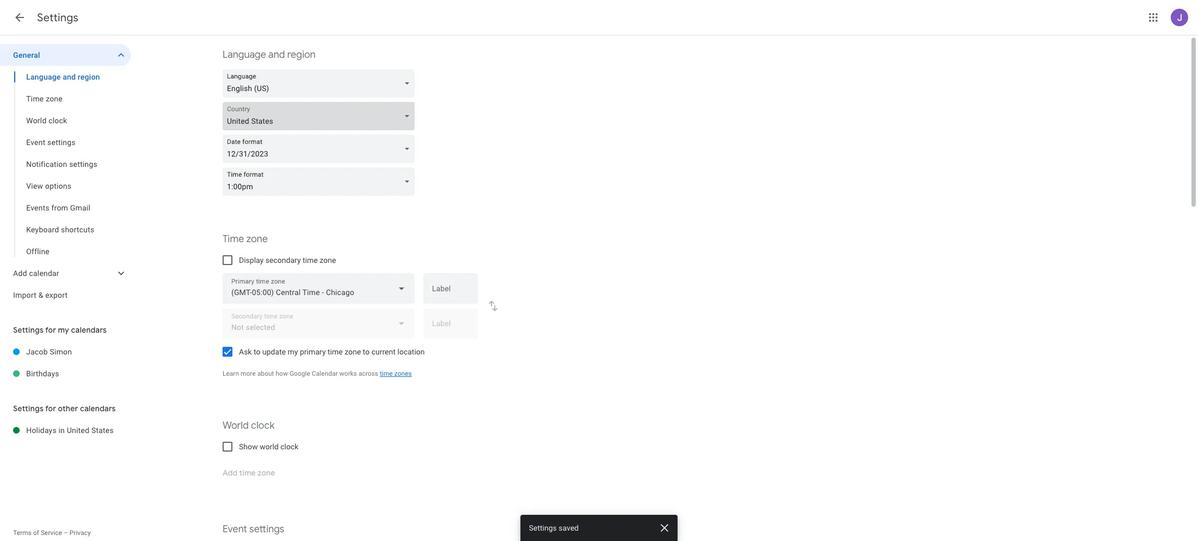 Task type: locate. For each thing, give the bounding box(es) containing it.
0 vertical spatial event
[[26, 138, 45, 147]]

calendars up jacob simon tree item
[[71, 325, 107, 335]]

group
[[0, 66, 131, 262]]

0 horizontal spatial time zone
[[26, 94, 63, 103]]

Label for primary time zone. text field
[[432, 285, 469, 300]]

world
[[26, 116, 47, 125], [223, 420, 249, 432]]

world up notification
[[26, 116, 47, 125]]

add calendar
[[13, 269, 59, 278]]

settings heading
[[37, 11, 78, 25]]

and
[[268, 49, 285, 61], [63, 73, 76, 81]]

0 vertical spatial world
[[26, 116, 47, 125]]

about
[[257, 370, 274, 378]]

1 vertical spatial time zone
[[223, 233, 268, 246]]

to right the "ask"
[[254, 348, 260, 356]]

settings up "jacob"
[[13, 325, 44, 335]]

for for other
[[45, 404, 56, 414]]

0 vertical spatial event settings
[[26, 138, 76, 147]]

settings
[[47, 138, 76, 147], [69, 160, 97, 169], [249, 523, 284, 536]]

keyboard shortcuts
[[26, 225, 94, 234]]

calendars up states
[[80, 404, 116, 414]]

1 vertical spatial event
[[223, 523, 247, 536]]

1 horizontal spatial time zone
[[223, 233, 268, 246]]

0 horizontal spatial world clock
[[26, 116, 67, 125]]

1 vertical spatial settings
[[69, 160, 97, 169]]

settings
[[37, 11, 78, 25], [13, 325, 44, 335], [13, 404, 44, 414], [529, 524, 557, 533]]

2 horizontal spatial clock
[[280, 442, 299, 451]]

0 horizontal spatial and
[[63, 73, 76, 81]]

0 vertical spatial my
[[58, 325, 69, 335]]

view
[[26, 182, 43, 190]]

time zone up display
[[223, 233, 268, 246]]

1 vertical spatial time
[[328, 348, 343, 356]]

offline
[[26, 247, 49, 256]]

zone right secondary
[[320, 256, 336, 265]]

to
[[254, 348, 260, 356], [363, 348, 370, 356]]

across
[[359, 370, 378, 378]]

world clock up notification
[[26, 116, 67, 125]]

general
[[13, 51, 40, 59]]

0 horizontal spatial language and region
[[26, 73, 100, 81]]

simon
[[50, 348, 72, 356]]

time zone
[[26, 94, 63, 103], [223, 233, 268, 246]]

zone up display
[[246, 233, 268, 246]]

clock up show world clock
[[251, 420, 275, 432]]

0 horizontal spatial world
[[26, 116, 47, 125]]

zones
[[394, 370, 412, 378]]

for left other
[[45, 404, 56, 414]]

learn more about how google calendar works across time zones
[[223, 370, 412, 378]]

world
[[260, 442, 279, 451]]

show world clock
[[239, 442, 299, 451]]

1 vertical spatial and
[[63, 73, 76, 81]]

1 vertical spatial clock
[[251, 420, 275, 432]]

my right the update
[[288, 348, 298, 356]]

how
[[276, 370, 288, 378]]

events
[[26, 204, 49, 212]]

display
[[239, 256, 264, 265]]

primary
[[300, 348, 326, 356]]

2 vertical spatial settings
[[249, 523, 284, 536]]

1 horizontal spatial region
[[287, 49, 316, 61]]

0 horizontal spatial event settings
[[26, 138, 76, 147]]

general tree item
[[0, 44, 131, 66]]

ask
[[239, 348, 252, 356]]

settings for settings for my calendars
[[13, 325, 44, 335]]

time left zones
[[380, 370, 393, 378]]

zone down general 'tree item'
[[46, 94, 63, 103]]

1 vertical spatial calendars
[[80, 404, 116, 414]]

holidays in united states link
[[26, 420, 131, 441]]

world clock inside tree
[[26, 116, 67, 125]]

1 horizontal spatial event
[[223, 523, 247, 536]]

world clock
[[26, 116, 67, 125], [223, 420, 275, 432]]

2 vertical spatial time
[[380, 370, 393, 378]]

event settings inside group
[[26, 138, 76, 147]]

zone
[[46, 94, 63, 103], [246, 233, 268, 246], [320, 256, 336, 265], [345, 348, 361, 356]]

time zones link
[[380, 370, 412, 378]]

calendars
[[71, 325, 107, 335], [80, 404, 116, 414]]

language and region
[[223, 49, 316, 61], [26, 73, 100, 81]]

0 horizontal spatial region
[[78, 73, 100, 81]]

0 vertical spatial for
[[45, 325, 56, 335]]

birthdays tree item
[[0, 363, 131, 385]]

time zone down general
[[26, 94, 63, 103]]

works
[[339, 370, 357, 378]]

0 vertical spatial world clock
[[26, 116, 67, 125]]

0 vertical spatial time zone
[[26, 94, 63, 103]]

1 horizontal spatial world clock
[[223, 420, 275, 432]]

2 for from the top
[[45, 404, 56, 414]]

for up jacob simon
[[45, 325, 56, 335]]

location
[[397, 348, 425, 356]]

region
[[287, 49, 316, 61], [78, 73, 100, 81]]

group containing language and region
[[0, 66, 131, 262]]

tree
[[0, 44, 131, 306]]

1 horizontal spatial time
[[328, 348, 343, 356]]

in
[[59, 426, 65, 435]]

clock
[[48, 116, 67, 125], [251, 420, 275, 432], [280, 442, 299, 451]]

time right primary
[[328, 348, 343, 356]]

jacob simon
[[26, 348, 72, 356]]

view options
[[26, 182, 71, 190]]

2 horizontal spatial time
[[380, 370, 393, 378]]

my up jacob simon tree item
[[58, 325, 69, 335]]

event settings
[[26, 138, 76, 147], [223, 523, 284, 536]]

calendars for settings for my calendars
[[71, 325, 107, 335]]

0 vertical spatial language
[[223, 49, 266, 61]]

learn
[[223, 370, 239, 378]]

0 vertical spatial clock
[[48, 116, 67, 125]]

current
[[372, 348, 396, 356]]

0 horizontal spatial time
[[26, 94, 44, 103]]

0 vertical spatial calendars
[[71, 325, 107, 335]]

time
[[303, 256, 318, 265], [328, 348, 343, 356], [380, 370, 393, 378]]

settings up holidays
[[13, 404, 44, 414]]

import & export
[[13, 291, 68, 300]]

and inside tree
[[63, 73, 76, 81]]

other
[[58, 404, 78, 414]]

show
[[239, 442, 258, 451]]

0 vertical spatial language and region
[[223, 49, 316, 61]]

clock up notification settings at the left
[[48, 116, 67, 125]]

0 vertical spatial time
[[26, 94, 44, 103]]

time right secondary
[[303, 256, 318, 265]]

1 vertical spatial region
[[78, 73, 100, 81]]

0 vertical spatial region
[[287, 49, 316, 61]]

to left current
[[363, 348, 370, 356]]

1 horizontal spatial to
[[363, 348, 370, 356]]

ask to update my primary time zone to current location
[[239, 348, 425, 356]]

zone inside group
[[46, 94, 63, 103]]

None field
[[223, 69, 419, 98], [223, 102, 419, 130], [223, 135, 419, 163], [223, 168, 419, 196], [223, 273, 415, 304], [223, 69, 419, 98], [223, 102, 419, 130], [223, 135, 419, 163], [223, 168, 419, 196], [223, 273, 415, 304]]

1 horizontal spatial language
[[223, 49, 266, 61]]

settings left saved
[[529, 524, 557, 533]]

my
[[58, 325, 69, 335], [288, 348, 298, 356]]

time inside tree
[[26, 94, 44, 103]]

world up show
[[223, 420, 249, 432]]

clock right world
[[280, 442, 299, 451]]

world clock up show
[[223, 420, 275, 432]]

for
[[45, 325, 56, 335], [45, 404, 56, 414]]

display secondary time zone
[[239, 256, 336, 265]]

time
[[26, 94, 44, 103], [223, 233, 244, 246]]

states
[[91, 426, 114, 435]]

1 for from the top
[[45, 325, 56, 335]]

from
[[51, 204, 68, 212]]

1 horizontal spatial time
[[223, 233, 244, 246]]

event
[[26, 138, 45, 147], [223, 523, 247, 536]]

time up display
[[223, 233, 244, 246]]

1 vertical spatial for
[[45, 404, 56, 414]]

1 vertical spatial language and region
[[26, 73, 100, 81]]

holidays in united states
[[26, 426, 114, 435]]

privacy
[[70, 529, 91, 537]]

1 vertical spatial language
[[26, 73, 61, 81]]

language
[[223, 49, 266, 61], [26, 73, 61, 81]]

export
[[45, 291, 68, 300]]

0 horizontal spatial time
[[303, 256, 318, 265]]

0 horizontal spatial language
[[26, 73, 61, 81]]

settings for other calendars
[[13, 404, 116, 414]]

time down general
[[26, 94, 44, 103]]

1 horizontal spatial event settings
[[223, 523, 284, 536]]

0 horizontal spatial event
[[26, 138, 45, 147]]

1 horizontal spatial my
[[288, 348, 298, 356]]

0 horizontal spatial clock
[[48, 116, 67, 125]]

1 vertical spatial world
[[223, 420, 249, 432]]

privacy link
[[70, 529, 91, 537]]

0 vertical spatial and
[[268, 49, 285, 61]]

settings right go back icon
[[37, 11, 78, 25]]

0 horizontal spatial to
[[254, 348, 260, 356]]



Task type: vqa. For each thing, say whether or not it's contained in the screenshot.
top Event
yes



Task type: describe. For each thing, give the bounding box(es) containing it.
secondary
[[266, 256, 301, 265]]

1 horizontal spatial world
[[223, 420, 249, 432]]

terms of service link
[[13, 529, 62, 537]]

settings for settings for other calendars
[[13, 404, 44, 414]]

1 horizontal spatial language and region
[[223, 49, 316, 61]]

keyboard
[[26, 225, 59, 234]]

add
[[13, 269, 27, 278]]

0 vertical spatial time
[[303, 256, 318, 265]]

language and region inside tree
[[26, 73, 100, 81]]

more
[[241, 370, 256, 378]]

region inside tree
[[78, 73, 100, 81]]

–
[[64, 529, 68, 537]]

Label for secondary time zone. text field
[[432, 320, 469, 335]]

event inside group
[[26, 138, 45, 147]]

notification settings
[[26, 160, 97, 169]]

google
[[290, 370, 310, 378]]

birthdays
[[26, 369, 59, 378]]

1 horizontal spatial and
[[268, 49, 285, 61]]

zone up works
[[345, 348, 361, 356]]

jacob simon tree item
[[0, 341, 131, 363]]

terms
[[13, 529, 31, 537]]

2 to from the left
[[363, 348, 370, 356]]

1 vertical spatial time
[[223, 233, 244, 246]]

birthdays link
[[26, 363, 131, 385]]

1 vertical spatial event settings
[[223, 523, 284, 536]]

0 vertical spatial settings
[[47, 138, 76, 147]]

0 horizontal spatial my
[[58, 325, 69, 335]]

time zone inside group
[[26, 94, 63, 103]]

jacob
[[26, 348, 48, 356]]

notification
[[26, 160, 67, 169]]

events from gmail
[[26, 204, 90, 212]]

tree containing general
[[0, 44, 131, 306]]

shortcuts
[[61, 225, 94, 234]]

language inside tree
[[26, 73, 61, 81]]

1 to from the left
[[254, 348, 260, 356]]

1 vertical spatial my
[[288, 348, 298, 356]]

calendar
[[312, 370, 338, 378]]

service
[[41, 529, 62, 537]]

terms of service – privacy
[[13, 529, 91, 537]]

for for my
[[45, 325, 56, 335]]

settings saved
[[529, 524, 579, 533]]

calendar
[[29, 269, 59, 278]]

go back image
[[13, 11, 26, 24]]

saved
[[559, 524, 579, 533]]

settings for settings saved
[[529, 524, 557, 533]]

import
[[13, 291, 36, 300]]

settings for my calendars
[[13, 325, 107, 335]]

update
[[262, 348, 286, 356]]

settings for settings
[[37, 11, 78, 25]]

holidays in united states tree item
[[0, 420, 131, 441]]

&
[[38, 291, 43, 300]]

2 vertical spatial clock
[[280, 442, 299, 451]]

of
[[33, 529, 39, 537]]

1 horizontal spatial clock
[[251, 420, 275, 432]]

clock inside tree
[[48, 116, 67, 125]]

options
[[45, 182, 71, 190]]

gmail
[[70, 204, 90, 212]]

settings for my calendars tree
[[0, 341, 131, 385]]

united
[[67, 426, 89, 435]]

calendars for settings for other calendars
[[80, 404, 116, 414]]

1 vertical spatial world clock
[[223, 420, 275, 432]]

holidays
[[26, 426, 57, 435]]

world inside group
[[26, 116, 47, 125]]



